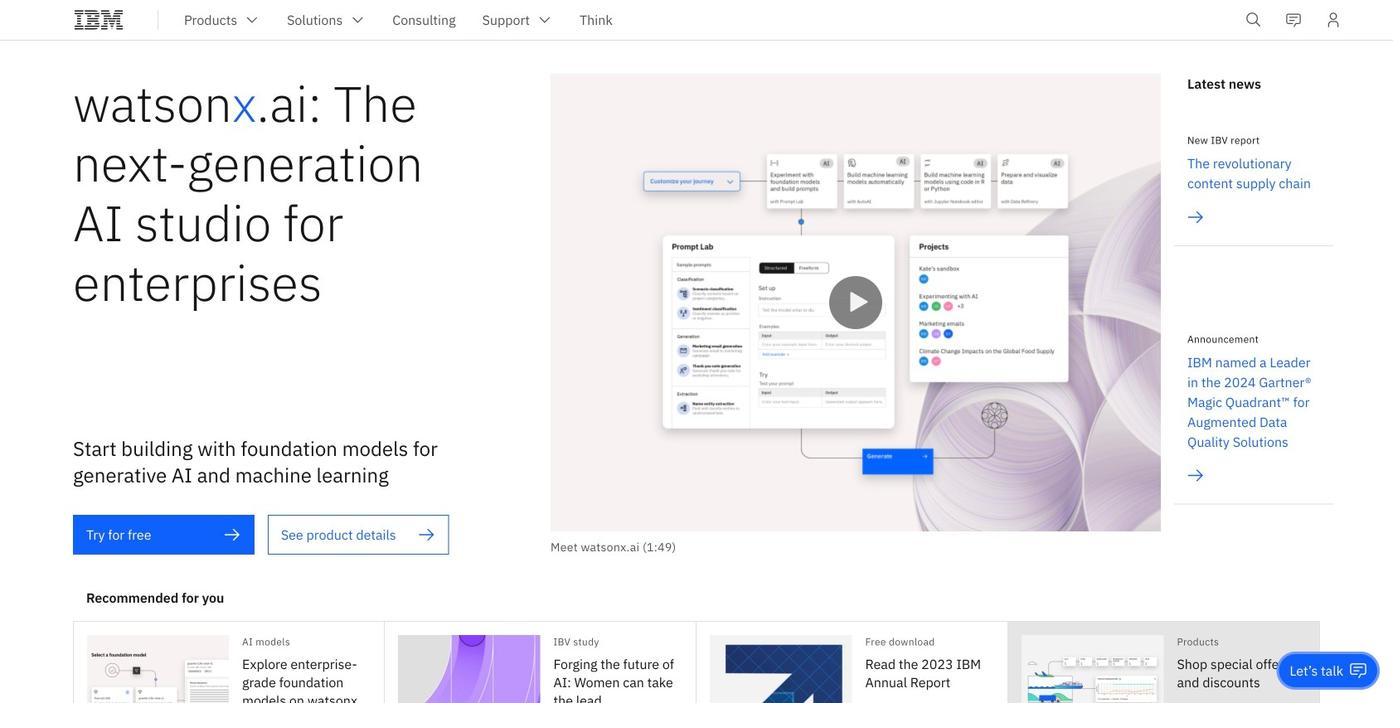 Task type: locate. For each thing, give the bounding box(es) containing it.
let's talk element
[[1291, 662, 1344, 680]]



Task type: vqa. For each thing, say whether or not it's contained in the screenshot.
LET'S TALK "element"
yes



